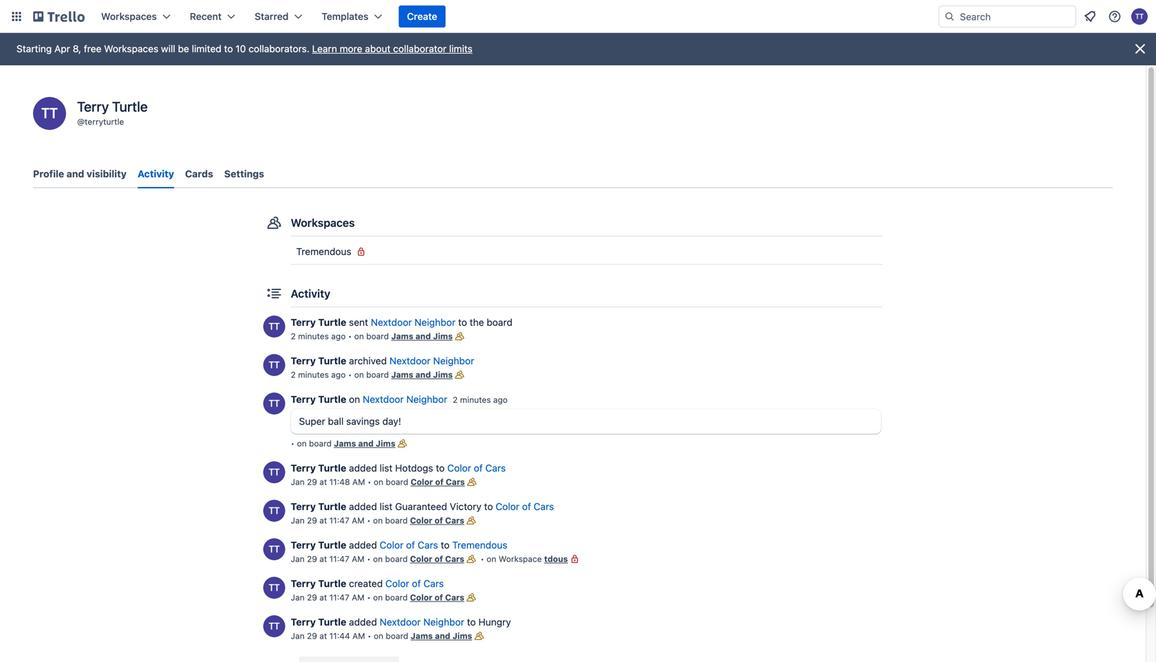 Task type: describe. For each thing, give the bounding box(es) containing it.
and inside the profile and visibility link
[[67, 168, 84, 180]]

am up created
[[352, 555, 365, 565]]

terry turtle (terryturtle) image for added list guaranteed victory to
[[263, 500, 285, 523]]

board down "terry turtle archived nextdoor neighbor"
[[366, 370, 389, 380]]

free
[[84, 43, 101, 54]]

2 vertical spatial 2 minutes ago link
[[453, 396, 508, 405]]

board up terry turtle added color of cars to tremendous
[[385, 516, 408, 526]]

terry for terry turtle created color of cars
[[291, 579, 316, 590]]

minutes for archived
[[298, 370, 329, 380]]

jams down "terry turtle archived nextdoor neighbor"
[[391, 370, 413, 380]]

and down the 'terry turtle added nextdoor neighbor to hungry'
[[435, 632, 451, 642]]

• on workspace tdous
[[478, 555, 568, 565]]

jams down super ball savings day!
[[334, 439, 356, 449]]

turtle for terry turtle added nextdoor neighbor to hungry
[[318, 617, 346, 629]]

color down guaranteed
[[410, 516, 433, 526]]

all members of the workspace can see and edit this board. image for terry turtle added list hotdogs to color of cars
[[465, 476, 479, 489]]

0 notifications image
[[1082, 8, 1099, 25]]

added for guaranteed
[[349, 502, 377, 513]]

on down terry turtle added list hotdogs to color of cars
[[374, 478, 384, 487]]

terry turtle added list hotdogs to color of cars
[[291, 463, 506, 474]]

terry turtle (terryturtle) image for sent
[[263, 316, 285, 338]]

jams and jims link for archived
[[391, 370, 453, 380]]

ago for sent
[[331, 332, 346, 341]]

2 vertical spatial workspaces
[[291, 217, 355, 230]]

on down terry turtle added color of cars to tremendous
[[373, 555, 383, 565]]

cards link
[[185, 162, 213, 187]]

jan 29 at 11:44 am • on board jams and jims
[[291, 632, 472, 642]]

board up the 'terry turtle added nextdoor neighbor to hungry'
[[385, 593, 408, 603]]

terry turtle (terryturtle) image for terry turtle archived nextdoor neighbor
[[263, 355, 285, 377]]

nextdoor neighbor link for added
[[380, 617, 465, 629]]

activity link
[[138, 162, 174, 189]]

to left the hungry
[[467, 617, 476, 629]]

am for added list guaranteed victory to
[[352, 516, 365, 526]]

jan for added
[[291, 632, 305, 642]]

to right victory
[[484, 502, 493, 513]]

about
[[365, 43, 391, 54]]

neighbor for terry turtle on nextdoor neighbor 2 minutes ago
[[407, 394, 448, 405]]

ago inside terry turtle on nextdoor neighbor 2 minutes ago
[[493, 396, 508, 405]]

terry turtle (terryturtle) image inside 'primary' element
[[1132, 8, 1148, 25]]

terry turtle added list guaranteed victory to color of cars
[[291, 502, 554, 513]]

savings
[[346, 416, 380, 428]]

jams and jims link for sent
[[391, 332, 453, 341]]

1 vertical spatial workspaces
[[104, 43, 158, 54]]

all members of the workspace can see and edit this board. image for terry turtle added list guaranteed victory to color of cars
[[465, 514, 478, 528]]

learn more about collaborator limits link
[[312, 43, 473, 54]]

minutes inside terry turtle on nextdoor neighbor 2 minutes ago
[[460, 396, 491, 405]]

board down terry turtle added color of cars to tremendous
[[385, 555, 408, 565]]

turtle for terry turtle @ terryturtle
[[112, 98, 148, 115]]

apr
[[54, 43, 70, 54]]

all members of the workspace can see and edit this board. image for to
[[465, 553, 478, 567]]

jims down 'terry turtle sent nextdoor neighbor to the board'
[[433, 332, 453, 341]]

jan for added list hotdogs to
[[291, 478, 305, 487]]

tdous link
[[544, 555, 568, 565]]

jan for added list guaranteed victory to
[[291, 516, 305, 526]]

limits
[[449, 43, 473, 54]]

on up super ball savings day!
[[349, 394, 360, 405]]

at for added list guaranteed victory to
[[320, 516, 327, 526]]

tremendous inside tremendous link
[[296, 246, 352, 257]]

on down "archived"
[[354, 370, 364, 380]]

nextdoor neighbor link for sent
[[371, 317, 456, 328]]

29 for added list hotdogs to
[[307, 478, 317, 487]]

list for hotdogs
[[380, 463, 393, 474]]

board down "super"
[[309, 439, 332, 449]]

and up terry turtle on nextdoor neighbor 2 minutes ago on the left of the page
[[416, 370, 431, 380]]

turtle for terry turtle added color of cars to tremendous
[[318, 540, 346, 551]]

will
[[161, 43, 175, 54]]

jims up terry turtle on nextdoor neighbor 2 minutes ago on the left of the page
[[433, 370, 453, 380]]

all members of the workspace can see and edit this board. image for to hungry
[[472, 630, 486, 644]]

3 at from the top
[[320, 555, 327, 565]]

on down "super"
[[297, 439, 307, 449]]

archived
[[349, 356, 387, 367]]

terry turtle sent nextdoor neighbor to the board
[[291, 317, 513, 328]]

victory
[[450, 502, 482, 513]]

turtle for terry turtle sent nextdoor neighbor to the board
[[318, 317, 346, 328]]

collaborators.
[[249, 43, 310, 54]]

learn
[[312, 43, 337, 54]]

list for guaranteed
[[380, 502, 393, 513]]

settings
[[224, 168, 264, 180]]

search image
[[945, 11, 956, 22]]

nextdoor for on
[[363, 394, 404, 405]]

starting
[[17, 43, 52, 54]]

terryturtle
[[85, 117, 124, 127]]

primary element
[[0, 0, 1157, 33]]

back to home image
[[33, 6, 85, 28]]

board down sent
[[366, 332, 389, 341]]

to left 10
[[224, 43, 233, 54]]

day!
[[383, 416, 401, 428]]

2 for sent
[[291, 332, 296, 341]]

the
[[470, 317, 484, 328]]

jams and jims link for added
[[411, 632, 472, 642]]

at for added
[[320, 632, 327, 642]]

at for created
[[320, 593, 327, 603]]

jams down the 'terry turtle added nextdoor neighbor to hungry'
[[411, 632, 433, 642]]

terry turtle added nextdoor neighbor to hungry
[[291, 617, 511, 629]]

added for neighbor
[[349, 617, 377, 629]]

color down terry turtle added color of cars to tremendous
[[410, 555, 433, 565]]

terry for terry turtle added color of cars to tremendous
[[291, 540, 316, 551]]

and down the savings
[[358, 439, 374, 449]]

profile and visibility link
[[33, 162, 127, 187]]

starred
[[255, 11, 289, 22]]

nextdoor for sent
[[371, 317, 412, 328]]

29 for added
[[307, 632, 317, 642]]

on up terry turtle added color of cars to tremendous
[[373, 516, 383, 526]]

10
[[236, 43, 246, 54]]

1 vertical spatial activity
[[291, 287, 331, 300]]

turtle for terry turtle archived nextdoor neighbor
[[318, 356, 346, 367]]

ago for archived
[[331, 370, 346, 380]]

workspaces button
[[93, 6, 179, 28]]

am for created
[[352, 593, 365, 603]]

2 inside terry turtle on nextdoor neighbor 2 minutes ago
[[453, 396, 458, 405]]



Task type: vqa. For each thing, say whether or not it's contained in the screenshot.


Task type: locate. For each thing, give the bounding box(es) containing it.
board down terry turtle added list hotdogs to color of cars
[[386, 478, 408, 487]]

workspaces up the sm image on the top
[[291, 217, 355, 230]]

at down "jan 29 at 11:48 am • on board color of cars"
[[320, 516, 327, 526]]

0 vertical spatial 11:47
[[329, 516, 350, 526]]

1 vertical spatial 2 minutes ago link
[[291, 370, 346, 380]]

2 for archived
[[291, 370, 296, 380]]

1 vertical spatial 2 minutes ago • on board jams and jims
[[291, 370, 453, 380]]

2 vertical spatial jan 29 at 11:47 am • on board color of cars
[[291, 593, 465, 603]]

2 29 from the top
[[307, 516, 317, 526]]

neighbor for terry turtle added nextdoor neighbor to hungry
[[423, 617, 465, 629]]

2
[[291, 332, 296, 341], [291, 370, 296, 380], [453, 396, 458, 405]]

at up jan 29 at 11:44 am link
[[320, 593, 327, 603]]

nextdoor neighbor link up "terry turtle archived nextdoor neighbor"
[[371, 317, 456, 328]]

terry turtle created color of cars
[[291, 579, 444, 590]]

workspaces up 'free'
[[101, 11, 157, 22]]

be
[[178, 43, 189, 54]]

on down terry turtle created color of cars
[[373, 593, 383, 603]]

0 vertical spatial 2 minutes ago link
[[291, 332, 346, 341]]

11:47 down 11:48
[[329, 516, 350, 526]]

2 added from the top
[[349, 502, 377, 513]]

hotdogs
[[395, 463, 433, 474]]

nextdoor neighbor link up jan 29 at 11:44 am • on board jams and jims
[[380, 617, 465, 629]]

terry turtle (terryturtle) image for to
[[263, 539, 285, 561]]

minutes for sent
[[298, 332, 329, 341]]

jan 29 at 11:47 am • on board color of cars down terry turtle added color of cars to tremendous
[[291, 555, 465, 565]]

2 vertical spatial 2
[[453, 396, 458, 405]]

nextdoor neighbor link for on
[[363, 394, 448, 405]]

terry for terry turtle archived nextdoor neighbor
[[291, 356, 316, 367]]

list down "jan 29 at 11:48 am • on board color of cars"
[[380, 502, 393, 513]]

templates button
[[313, 6, 391, 28]]

turtle for terry turtle on nextdoor neighbor 2 minutes ago
[[318, 394, 346, 405]]

am
[[352, 478, 365, 487], [352, 516, 365, 526], [352, 555, 365, 565], [352, 593, 365, 603], [353, 632, 365, 642]]

1 vertical spatial tremendous link
[[452, 540, 508, 551]]

workspace
[[499, 555, 542, 565]]

1 vertical spatial terry turtle (terryturtle) image
[[263, 316, 285, 338]]

Search field
[[956, 6, 1076, 27]]

0 vertical spatial 2
[[291, 332, 296, 341]]

neighbor left the hungry
[[423, 617, 465, 629]]

added up "jan 29 at 11:48 am • on board color of cars"
[[349, 463, 377, 474]]

color up victory
[[448, 463, 471, 474]]

all members of the workspace can see and edit this board. image down day!
[[396, 437, 409, 451]]

terry turtle added color of cars to tremendous
[[291, 540, 508, 551]]

list up "jan 29 at 11:48 am • on board color of cars"
[[380, 463, 393, 474]]

2 vertical spatial terry turtle (terryturtle) image
[[263, 500, 285, 523]]

0 vertical spatial ago
[[331, 332, 346, 341]]

2 vertical spatial 11:47
[[329, 593, 350, 603]]

11:44
[[329, 632, 350, 642]]

3 11:47 from the top
[[329, 593, 350, 603]]

all members of the workspace can see and edit this board. image down 'terry turtle sent nextdoor neighbor to the board'
[[453, 330, 467, 344]]

super ball savings day!
[[299, 416, 401, 428]]

all members of the workspace can see and edit this board. image up victory
[[465, 476, 479, 489]]

3 jan from the top
[[291, 555, 305, 565]]

0 vertical spatial jan 29 at 11:47 am • on board color of cars
[[291, 516, 465, 526]]

turtle up terry turtle created color of cars
[[318, 540, 346, 551]]

color of cars link
[[448, 463, 506, 474], [411, 478, 465, 487], [496, 502, 554, 513], [410, 516, 465, 526], [380, 540, 438, 551], [410, 555, 465, 565], [386, 579, 444, 590], [410, 593, 465, 603]]

1 horizontal spatial tremendous
[[452, 540, 508, 551]]

and right profile
[[67, 168, 84, 180]]

created
[[349, 579, 383, 590]]

nextdoor right sent
[[371, 317, 412, 328]]

settings link
[[224, 162, 264, 187]]

turtle for terry turtle added list hotdogs to color of cars
[[318, 463, 346, 474]]

terry turtle (terryturtle) image
[[33, 97, 66, 130], [263, 316, 285, 338], [263, 500, 285, 523]]

terry turtle on nextdoor neighbor 2 minutes ago
[[291, 394, 508, 405]]

terry turtle archived nextdoor neighbor
[[291, 356, 474, 367]]

5 at from the top
[[320, 632, 327, 642]]

0 vertical spatial minutes
[[298, 332, 329, 341]]

0 vertical spatial workspaces
[[101, 11, 157, 22]]

recent
[[190, 11, 222, 22]]

and
[[67, 168, 84, 180], [416, 332, 431, 341], [416, 370, 431, 380], [358, 439, 374, 449], [435, 632, 451, 642]]

1 vertical spatial ago
[[331, 370, 346, 380]]

nextdoor neighbor link for archived
[[390, 356, 474, 367]]

color up terry turtle created color of cars
[[380, 540, 404, 551]]

turtle
[[112, 98, 148, 115], [318, 317, 346, 328], [318, 356, 346, 367], [318, 394, 346, 405], [318, 463, 346, 474], [318, 502, 346, 513], [318, 540, 346, 551], [318, 579, 346, 590], [318, 617, 346, 629]]

terry turtle (terryturtle) image
[[1132, 8, 1148, 25], [263, 355, 285, 377], [263, 393, 285, 415], [263, 462, 285, 484], [263, 539, 285, 561], [263, 578, 285, 600], [263, 616, 285, 638]]

turtle left created
[[318, 579, 346, 590]]

all members of the workspace can see and edit this board. image for to the board
[[453, 330, 467, 344]]

turtle up 11:48
[[318, 463, 346, 474]]

2 list from the top
[[380, 502, 393, 513]]

1 vertical spatial tremendous
[[452, 540, 508, 551]]

2 minutes ago • on board jams and jims down "archived"
[[291, 370, 453, 380]]

on
[[354, 332, 364, 341], [354, 370, 364, 380], [349, 394, 360, 405], [297, 439, 307, 449], [374, 478, 384, 487], [373, 516, 383, 526], [373, 555, 383, 565], [487, 555, 497, 565], [373, 593, 383, 603], [374, 632, 384, 642]]

4 at from the top
[[320, 593, 327, 603]]

limited
[[192, 43, 222, 54]]

nextdoor for archived
[[390, 356, 431, 367]]

jams
[[391, 332, 413, 341], [391, 370, 413, 380], [334, 439, 356, 449], [411, 632, 433, 642]]

1 horizontal spatial activity
[[291, 287, 331, 300]]

nextdoor up jan 29 at 11:44 am • on board jams and jims
[[380, 617, 421, 629]]

4 29 from the top
[[307, 593, 317, 603]]

cards
[[185, 168, 213, 180]]

5 jan from the top
[[291, 632, 305, 642]]

visibility
[[87, 168, 127, 180]]

jan
[[291, 478, 305, 487], [291, 516, 305, 526], [291, 555, 305, 565], [291, 593, 305, 603], [291, 632, 305, 642]]

0 vertical spatial activity
[[138, 168, 174, 180]]

2 at from the top
[[320, 516, 327, 526]]

all members of the workspace can see and edit this board. image up terry turtle on nextdoor neighbor 2 minutes ago on the left of the page
[[453, 368, 467, 382]]

11:47
[[329, 516, 350, 526], [329, 555, 350, 565], [329, 593, 350, 603]]

jams and jims link down 'terry turtle sent nextdoor neighbor to the board'
[[391, 332, 453, 341]]

jan 29 at 11:44 am link
[[291, 632, 365, 642]]

at left 11:44
[[320, 632, 327, 642]]

turtle left sent
[[318, 317, 346, 328]]

board down the 'terry turtle added nextdoor neighbor to hungry'
[[386, 632, 409, 642]]

tremendous left the sm image on the top
[[296, 246, 352, 257]]

profile
[[33, 168, 64, 180]]

nextdoor neighbor link
[[371, 317, 456, 328], [390, 356, 474, 367], [363, 394, 448, 405], [380, 617, 465, 629]]

1 vertical spatial 11:47
[[329, 555, 350, 565]]

1 vertical spatial minutes
[[298, 370, 329, 380]]

jims down the 'terry turtle added nextdoor neighbor to hungry'
[[453, 632, 472, 642]]

1 jan 29 at 11:47 am • on board color of cars from the top
[[291, 516, 465, 526]]

jan for created
[[291, 593, 305, 603]]

terry turtle (terryturtle) image for to hungry
[[263, 616, 285, 638]]

color up the 'terry turtle added nextdoor neighbor to hungry'
[[410, 593, 433, 603]]

neighbor left the
[[415, 317, 456, 328]]

to
[[224, 43, 233, 54], [458, 317, 467, 328], [436, 463, 445, 474], [484, 502, 493, 513], [441, 540, 450, 551], [467, 617, 476, 629]]

added up created
[[349, 540, 377, 551]]

terry
[[77, 98, 109, 115], [291, 317, 316, 328], [291, 356, 316, 367], [291, 394, 316, 405], [291, 463, 316, 474], [291, 502, 316, 513], [291, 540, 316, 551], [291, 579, 316, 590], [291, 617, 316, 629]]

turtle up terryturtle at the top left
[[112, 98, 148, 115]]

all members of the workspace can see and edit this board. image
[[465, 514, 478, 528], [465, 553, 478, 567], [465, 591, 478, 605], [472, 630, 486, 644]]

1 11:47 from the top
[[329, 516, 350, 526]]

added up jan 29 at 11:44 am • on board jams and jims
[[349, 617, 377, 629]]

jan 29 at 11:47 am • on board color of cars down terry turtle created color of cars
[[291, 593, 465, 603]]

create button
[[399, 6, 446, 28]]

terry turtle (terryturtle) image for terry turtle added list hotdogs to color of cars
[[263, 462, 285, 484]]

color right created
[[386, 579, 409, 590]]

29
[[307, 478, 317, 487], [307, 516, 317, 526], [307, 555, 317, 565], [307, 593, 317, 603], [307, 632, 317, 642]]

29 for added list guaranteed victory to
[[307, 516, 317, 526]]

to right hotdogs at the bottom of page
[[436, 463, 445, 474]]

turtle left "archived"
[[318, 356, 346, 367]]

nextdoor neighbor link down 'terry turtle sent nextdoor neighbor to the board'
[[390, 356, 474, 367]]

1 29 from the top
[[307, 478, 317, 487]]

11:48
[[329, 478, 350, 487]]

this workspace is private. it's not indexed or visible to those outside the workspace. image
[[568, 553, 582, 567]]

color down hotdogs at the bottom of page
[[411, 478, 433, 487]]

terry for terry turtle @ terryturtle
[[77, 98, 109, 115]]

•
[[348, 332, 352, 341], [348, 370, 352, 380], [291, 439, 295, 449], [368, 478, 372, 487], [367, 516, 371, 526], [367, 555, 371, 565], [481, 555, 485, 565], [367, 593, 371, 603], [368, 632, 372, 642]]

nextdoor for added
[[380, 617, 421, 629]]

am down created
[[352, 593, 365, 603]]

neighbor for terry turtle archived nextdoor neighbor
[[433, 356, 474, 367]]

neighbor for terry turtle sent nextdoor neighbor to the board
[[415, 317, 456, 328]]

workspaces
[[101, 11, 157, 22], [104, 43, 158, 54], [291, 217, 355, 230]]

nextdoor neighbor link up day!
[[363, 394, 448, 405]]

3 added from the top
[[349, 540, 377, 551]]

11:47 up created
[[329, 555, 350, 565]]

tremendous down victory
[[452, 540, 508, 551]]

more
[[340, 43, 363, 54]]

turtle for terry turtle created color of cars
[[318, 579, 346, 590]]

1 vertical spatial jan 29 at 11:47 am • on board color of cars
[[291, 555, 465, 565]]

29 for created
[[307, 593, 317, 603]]

3 jan 29 at 11:47 am • on board color of cars from the top
[[291, 593, 465, 603]]

2 jan 29 at 11:47 am • on board color of cars from the top
[[291, 555, 465, 565]]

0 horizontal spatial activity
[[138, 168, 174, 180]]

terry inside terry turtle @ terryturtle
[[77, 98, 109, 115]]

ago
[[331, 332, 346, 341], [331, 370, 346, 380], [493, 396, 508, 405]]

guaranteed
[[395, 502, 447, 513]]

2 minutes ago • on board jams and jims for sent
[[291, 332, 453, 341]]

5 29 from the top
[[307, 632, 317, 642]]

and down 'terry turtle sent nextdoor neighbor to the board'
[[416, 332, 431, 341]]

open information menu image
[[1108, 10, 1122, 23]]

all members of the workspace can see and edit this board. image
[[453, 330, 467, 344], [453, 368, 467, 382], [396, 437, 409, 451], [465, 476, 479, 489]]

2 minutes ago link
[[291, 332, 346, 341], [291, 370, 346, 380], [453, 396, 508, 405]]

turtle inside terry turtle @ terryturtle
[[112, 98, 148, 115]]

added down "jan 29 at 11:48 am • on board color of cars"
[[349, 502, 377, 513]]

color
[[448, 463, 471, 474], [411, 478, 433, 487], [496, 502, 520, 513], [410, 516, 433, 526], [380, 540, 404, 551], [410, 555, 433, 565], [386, 579, 409, 590], [410, 593, 433, 603]]

2 11:47 from the top
[[329, 555, 350, 565]]

am down "jan 29 at 11:48 am • on board color of cars"
[[352, 516, 365, 526]]

starting apr 8, free workspaces will be limited to 10 collaborators. learn more about collaborator limits
[[17, 43, 473, 54]]

jan 29 at 11:47 am • on board color of cars up terry turtle added color of cars to tremendous
[[291, 516, 465, 526]]

2 minutes ago • on board jams and jims for archived
[[291, 370, 453, 380]]

at up terry turtle created color of cars
[[320, 555, 327, 565]]

jams and jims link down the 'terry turtle added nextdoor neighbor to hungry'
[[411, 632, 472, 642]]

of
[[474, 463, 483, 474], [435, 478, 444, 487], [522, 502, 531, 513], [435, 516, 443, 526], [406, 540, 415, 551], [435, 555, 443, 565], [412, 579, 421, 590], [435, 593, 443, 603]]

hungry
[[479, 617, 511, 629]]

2 minutes ago • on board jams and jims
[[291, 332, 453, 341], [291, 370, 453, 380]]

2 2 minutes ago • on board jams and jims from the top
[[291, 370, 453, 380]]

create
[[407, 11, 437, 22]]

0 vertical spatial tremendous
[[296, 246, 352, 257]]

starred button
[[246, 6, 311, 28]]

on down the 'terry turtle added nextdoor neighbor to hungry'
[[374, 632, 384, 642]]

tremendous
[[296, 246, 352, 257], [452, 540, 508, 551]]

collaborator
[[393, 43, 447, 54]]

terry for terry turtle sent nextdoor neighbor to the board
[[291, 317, 316, 328]]

0 vertical spatial list
[[380, 463, 393, 474]]

3 29 from the top
[[307, 555, 317, 565]]

at
[[320, 478, 327, 487], [320, 516, 327, 526], [320, 555, 327, 565], [320, 593, 327, 603], [320, 632, 327, 642]]

4 added from the top
[[349, 617, 377, 629]]

at left 11:48
[[320, 478, 327, 487]]

recent button
[[182, 6, 244, 28]]

11:47 for added list guaranteed victory to
[[329, 516, 350, 526]]

4 jan from the top
[[291, 593, 305, 603]]

2 minutes ago • on board jams and jims down sent
[[291, 332, 453, 341]]

super
[[299, 416, 325, 428]]

0 horizontal spatial tremendous
[[296, 246, 352, 257]]

neighbor
[[415, 317, 456, 328], [433, 356, 474, 367], [407, 394, 448, 405], [423, 617, 465, 629]]

terry for terry turtle added list hotdogs to color of cars
[[291, 463, 316, 474]]

1 list from the top
[[380, 463, 393, 474]]

all members of the workspace can see and edit this board. image for terry turtle archived nextdoor neighbor
[[453, 368, 467, 382]]

• on board jams and jims
[[291, 439, 396, 449]]

jan 29 at 11:48 am • on board color of cars
[[291, 478, 465, 487]]

board
[[487, 317, 513, 328], [366, 332, 389, 341], [366, 370, 389, 380], [309, 439, 332, 449], [386, 478, 408, 487], [385, 516, 408, 526], [385, 555, 408, 565], [385, 593, 408, 603], [386, 632, 409, 642]]

2 vertical spatial ago
[[493, 396, 508, 405]]

jims down day!
[[376, 439, 396, 449]]

1 vertical spatial list
[[380, 502, 393, 513]]

nextdoor
[[371, 317, 412, 328], [390, 356, 431, 367], [363, 394, 404, 405], [380, 617, 421, 629]]

tdous
[[544, 555, 568, 565]]

minutes
[[298, 332, 329, 341], [298, 370, 329, 380], [460, 396, 491, 405]]

all members of the workspace can see and edit this board. image down the hungry
[[472, 630, 486, 644]]

added for hotdogs
[[349, 463, 377, 474]]

at for added list hotdogs to
[[320, 478, 327, 487]]

11:47 down created
[[329, 593, 350, 603]]

turtle up ball
[[318, 394, 346, 405]]

terry turtle @ terryturtle
[[77, 98, 148, 127]]

am right 11:44
[[353, 632, 365, 642]]

on left 'workspace'
[[487, 555, 497, 565]]

am right 11:48
[[352, 478, 365, 487]]

turtle down 11:48
[[318, 502, 346, 513]]

2 minutes ago link for sent
[[291, 332, 346, 341]]

jams and jims link down the savings
[[334, 439, 396, 449]]

0 vertical spatial terry turtle (terryturtle) image
[[33, 97, 66, 130]]

1 2 minutes ago • on board jams and jims from the top
[[291, 332, 453, 341]]

sm image
[[354, 245, 368, 259]]

tremendous link
[[291, 241, 883, 263], [452, 540, 508, 551]]

neighbor down "terry turtle archived nextdoor neighbor"
[[407, 394, 448, 405]]

cars
[[486, 463, 506, 474], [446, 478, 465, 487], [534, 502, 554, 513], [445, 516, 465, 526], [418, 540, 438, 551], [445, 555, 465, 565], [424, 579, 444, 590], [445, 593, 465, 603]]

ball
[[328, 416, 344, 428]]

templates
[[322, 11, 369, 22]]

turtle for terry turtle added list guaranteed victory to color of cars
[[318, 502, 346, 513]]

nextdoor up day!
[[363, 394, 404, 405]]

to left the
[[458, 317, 467, 328]]

to down terry turtle added list guaranteed victory to color of cars
[[441, 540, 450, 551]]

2 jan from the top
[[291, 516, 305, 526]]

on down sent
[[354, 332, 364, 341]]

1 at from the top
[[320, 478, 327, 487]]

2 vertical spatial minutes
[[460, 396, 491, 405]]

1 added from the top
[[349, 463, 377, 474]]

0 vertical spatial tremendous link
[[291, 241, 883, 263]]

jan 29 at 11:47 am • on board color of cars for added
[[291, 516, 465, 526]]

sent
[[349, 317, 368, 328]]

nextdoor down 'terry turtle sent nextdoor neighbor to the board'
[[390, 356, 431, 367]]

color right victory
[[496, 502, 520, 513]]

list
[[380, 463, 393, 474], [380, 502, 393, 513]]

profile and visibility
[[33, 168, 127, 180]]

workspaces down workspaces dropdown button
[[104, 43, 158, 54]]

all members of the workspace can see and edit this board. image down victory
[[465, 514, 478, 528]]

terry for terry turtle on nextdoor neighbor 2 minutes ago
[[291, 394, 316, 405]]

workspaces inside dropdown button
[[101, 11, 157, 22]]

all members of the workspace can see and edit this board. image for terry turtle created color of cars
[[465, 591, 478, 605]]

2 minutes ago link for archived
[[291, 370, 346, 380]]

8,
[[73, 43, 81, 54]]

jan 29 at 11:47 am • on board color of cars
[[291, 516, 465, 526], [291, 555, 465, 565], [291, 593, 465, 603]]

1 jan from the top
[[291, 478, 305, 487]]

terry turtle (terryturtle) image for terry turtle created color of cars
[[263, 578, 285, 600]]

am for added list hotdogs to
[[352, 478, 365, 487]]

am for added
[[353, 632, 365, 642]]

jams and jims link up terry turtle on nextdoor neighbor 2 minutes ago on the left of the page
[[391, 370, 453, 380]]

1 vertical spatial 2
[[291, 370, 296, 380]]

jan 29 at 11:47 am • on board color of cars for created
[[291, 593, 465, 603]]

@
[[77, 117, 85, 127]]

0 vertical spatial 2 minutes ago • on board jams and jims
[[291, 332, 453, 341]]

terry for terry turtle added nextdoor neighbor to hungry
[[291, 617, 316, 629]]

terry for terry turtle added list guaranteed victory to color of cars
[[291, 502, 316, 513]]

jams down 'terry turtle sent nextdoor neighbor to the board'
[[391, 332, 413, 341]]

all members of the workspace can see and edit this board. image left 'workspace'
[[465, 553, 478, 567]]

added for of
[[349, 540, 377, 551]]

jams and jims link
[[391, 332, 453, 341], [391, 370, 453, 380], [334, 439, 396, 449], [411, 632, 472, 642]]

board right the
[[487, 317, 513, 328]]

11:47 for created
[[329, 593, 350, 603]]

added
[[349, 463, 377, 474], [349, 502, 377, 513], [349, 540, 377, 551], [349, 617, 377, 629]]

activity
[[138, 168, 174, 180], [291, 287, 331, 300]]



